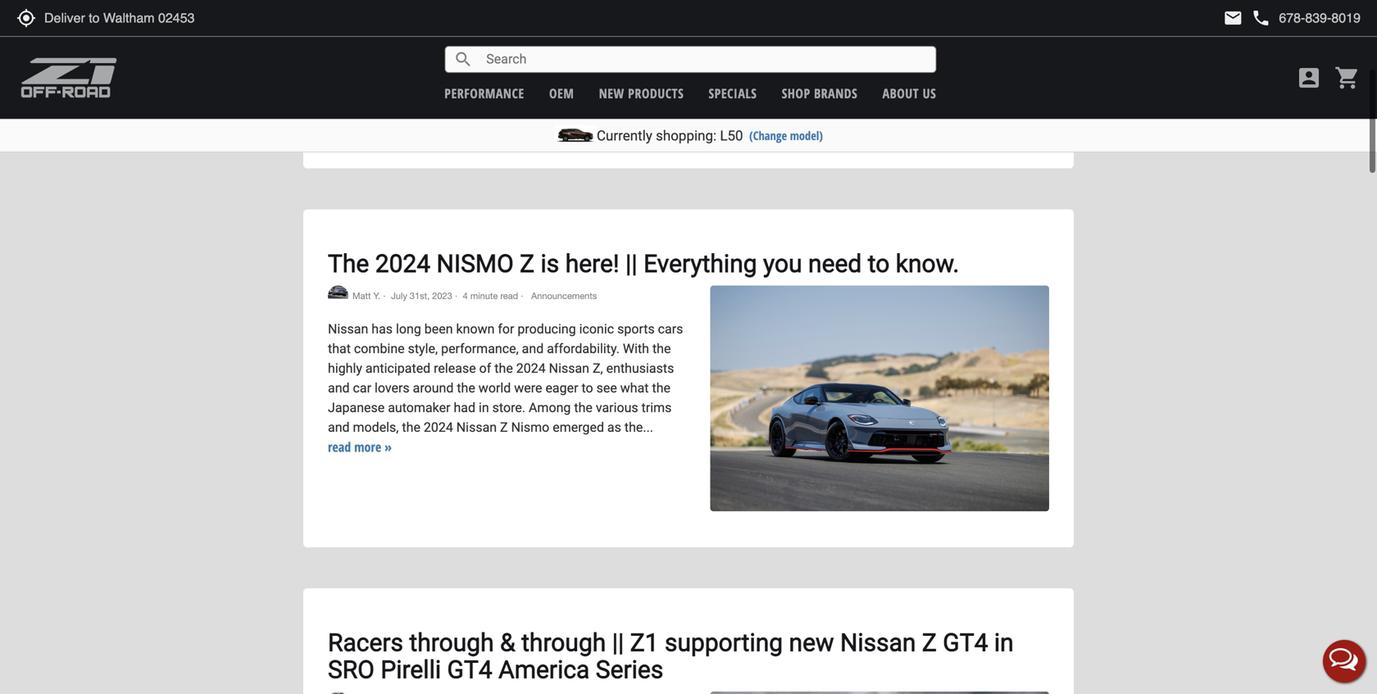 Task type: describe. For each thing, give the bounding box(es) containing it.
new products link
[[599, 84, 684, 102]]

read more »
[[494, 39, 558, 57]]

series
[[596, 655, 663, 684]]

» inside nissan has long been known for producing iconic sports cars that combine style, performance, and affordability. with the highly anticipated release of the 2024 nissan z, enthusiasts and car lovers around the world were eager to see what the japanese automaker had in store. among the various trims and models, the 2024 nissan z nismo emerged as the... read more »
[[385, 438, 392, 456]]

for
[[498, 321, 514, 337]]

supporting
[[665, 628, 783, 657]]

search
[[454, 50, 473, 69]]

store.
[[492, 400, 525, 415]]

the 2024 nismo z is here! || everything you need to know. image
[[710, 286, 1049, 511]]

|| inside 'racers through & through || z1 supporting new nissan z gt4 in sro pirelli gt4 america series'
[[612, 628, 624, 657]]

read more » link for currently shopping: l50
[[494, 39, 558, 57]]

models,
[[353, 420, 399, 435]]

of
[[479, 361, 491, 376]]

announcements
[[529, 290, 597, 301]]

to inside nissan has long been known for producing iconic sports cars that combine style, performance, and affordability. with the highly anticipated release of the 2024 nissan z, enthusiasts and car lovers around the world were eager to see what the japanese automaker had in store. among the various trims and models, the 2024 nissan z nismo emerged as the... read more »
[[582, 380, 593, 396]]

1 vertical spatial 2024
[[516, 361, 546, 376]]

(change model) link
[[749, 127, 823, 143]]

1 horizontal spatial ||
[[625, 249, 637, 278]]

among
[[529, 400, 571, 415]]

that
[[328, 341, 351, 356]]

style,
[[408, 341, 438, 356]]

lovers
[[375, 380, 410, 396]]

pirelli
[[381, 655, 441, 684]]

america
[[499, 655, 590, 684]]

specials
[[709, 84, 757, 102]]

automaker
[[388, 400, 450, 415]]

1 vertical spatial read
[[500, 290, 518, 301]]

about
[[883, 84, 919, 102]]

japanese
[[328, 400, 385, 415]]

shopping_cart
[[1334, 65, 1361, 91]]

0 vertical spatial more
[[520, 39, 547, 57]]

know.
[[896, 249, 959, 278]]

july
[[391, 290, 407, 301]]

you
[[763, 249, 802, 278]]

shop
[[782, 84, 810, 102]]

racers through & through || z1 supporting new nissan z gt4 in sro pirelli gt4 america series link
[[328, 628, 1014, 684]]

0 vertical spatial »
[[550, 39, 558, 57]]

1 horizontal spatial z
[[520, 249, 535, 278]]

0 horizontal spatial new
[[599, 84, 624, 102]]

1 through from the left
[[409, 628, 494, 657]]

shop brands link
[[782, 84, 858, 102]]

been
[[424, 321, 453, 337]]

around
[[413, 380, 454, 396]]

4
[[463, 290, 468, 301]]

nismo
[[437, 249, 514, 278]]

2 vertical spatial and
[[328, 420, 350, 435]]

the up had
[[457, 380, 475, 396]]

here!
[[565, 249, 619, 278]]

iconic
[[579, 321, 614, 337]]

products
[[628, 84, 684, 102]]

as
[[607, 420, 621, 435]]

see
[[596, 380, 617, 396]]

account_box link
[[1292, 65, 1326, 91]]

oem
[[549, 84, 574, 102]]

nissan inside 'racers through & through || z1 supporting new nissan z gt4 in sro pirelli gt4 america series'
[[840, 628, 916, 657]]

performance,
[[441, 341, 519, 356]]

4 minute read
[[463, 290, 518, 301]]

the down automaker
[[402, 420, 420, 435]]

with
[[623, 341, 649, 356]]

in inside nissan has long been known for producing iconic sports cars that combine style, performance, and affordability. with the highly anticipated release of the 2024 nissan z, enthusiasts and car lovers around the world were eager to see what the japanese automaker had in store. among the various trims and models, the 2024 nissan z nismo emerged as the... read more »
[[479, 400, 489, 415]]

1 horizontal spatial gt4
[[943, 628, 988, 657]]

matt
[[352, 290, 371, 301]]

mail phone
[[1223, 8, 1271, 28]]

oem link
[[549, 84, 574, 102]]

known
[[456, 321, 495, 337]]

what
[[620, 380, 649, 396]]

mail link
[[1223, 8, 1243, 28]]

highly
[[328, 361, 362, 376]]

performance link
[[445, 84, 524, 102]]

matt y. image
[[328, 286, 348, 299]]

is
[[541, 249, 559, 278]]

z1 motorsports logo image
[[20, 57, 118, 98]]

my_location
[[16, 8, 36, 28]]

performance
[[445, 84, 524, 102]]

Search search field
[[473, 47, 936, 72]]



Task type: locate. For each thing, give the bounding box(es) containing it.
0 horizontal spatial to
[[582, 380, 593, 396]]

in inside 'racers through & through || z1 supporting new nissan z gt4 in sro pirelli gt4 america series'
[[994, 628, 1014, 657]]

1 horizontal spatial through
[[521, 628, 606, 657]]

z,
[[593, 361, 603, 376]]

through
[[409, 628, 494, 657], [521, 628, 606, 657]]

more down models,
[[354, 438, 381, 456]]

the 2024 nismo z is here! || everything you need to know.
[[328, 249, 959, 278]]

|| right here! at the top
[[625, 249, 637, 278]]

the up emerged on the left bottom
[[574, 400, 593, 415]]

» down models,
[[385, 438, 392, 456]]

racers
[[328, 628, 403, 657]]

0 vertical spatial in
[[479, 400, 489, 415]]

affordability.
[[547, 341, 620, 356]]

more up the performance
[[520, 39, 547, 57]]

the
[[328, 249, 369, 278]]

z inside 'racers through & through || z1 supporting new nissan z gt4 in sro pirelli gt4 america series'
[[922, 628, 937, 657]]

shop brands
[[782, 84, 858, 102]]

currently shopping: l50 (change model)
[[597, 127, 823, 144]]

0 horizontal spatial in
[[479, 400, 489, 415]]

new
[[599, 84, 624, 102], [789, 628, 834, 657]]

sports
[[617, 321, 655, 337]]

2 horizontal spatial z
[[922, 628, 937, 657]]

the...
[[624, 420, 653, 435]]

1 vertical spatial »
[[385, 438, 392, 456]]

1 horizontal spatial new
[[789, 628, 834, 657]]

2024 up were
[[516, 361, 546, 376]]

through left &
[[409, 628, 494, 657]]

» up oem "link"
[[550, 39, 558, 57]]

read inside nissan has long been known for producing iconic sports cars that combine style, performance, and affordability. with the highly anticipated release of the 2024 nissan z, enthusiasts and car lovers around the world were eager to see what the japanese automaker had in store. among the various trims and models, the 2024 nissan z nismo emerged as the... read more »
[[328, 438, 351, 456]]

july 31st, 2023
[[391, 290, 452, 301]]

||
[[625, 249, 637, 278], [612, 628, 624, 657]]

l50
[[720, 127, 743, 144]]

1 vertical spatial read more » link
[[328, 438, 392, 456]]

read more » link for matt y.
[[328, 438, 392, 456]]

phone link
[[1251, 8, 1361, 28]]

1 horizontal spatial more
[[520, 39, 547, 57]]

eager
[[545, 380, 578, 396]]

the 2024 nismo z is here! || everything you need to know. link
[[328, 249, 959, 278]]

read more » link up oem "link"
[[494, 39, 558, 57]]

to left see
[[582, 380, 593, 396]]

1 vertical spatial in
[[994, 628, 1014, 657]]

sro
[[328, 655, 375, 684]]

in
[[479, 400, 489, 415], [994, 628, 1014, 657]]

the down cars
[[652, 341, 671, 356]]

nissan has long been known for producing iconic sports cars that combine style, performance, and affordability. with the highly anticipated release of the 2024 nissan z, enthusiasts and car lovers around the world were eager to see what the japanese automaker had in store. among the various trims and models, the 2024 nissan z nismo emerged as the... read more »
[[328, 321, 683, 456]]

combine
[[354, 341, 405, 356]]

1 vertical spatial more
[[354, 438, 381, 456]]

were
[[514, 380, 542, 396]]

2 through from the left
[[521, 628, 606, 657]]

more inside nissan has long been known for producing iconic sports cars that combine style, performance, and affordability. with the highly anticipated release of the 2024 nissan z, enthusiasts and car lovers around the world were eager to see what the japanese automaker had in store. among the various trims and models, the 2024 nissan z nismo emerged as the... read more »
[[354, 438, 381, 456]]

new inside 'racers through & through || z1 supporting new nissan z gt4 in sro pirelli gt4 america series'
[[789, 628, 834, 657]]

read
[[494, 39, 517, 57], [500, 290, 518, 301], [328, 438, 351, 456]]

release
[[434, 361, 476, 376]]

and down japanese
[[328, 420, 350, 435]]

mail
[[1223, 8, 1243, 28]]

z1
[[630, 628, 659, 657]]

1 vertical spatial ||
[[612, 628, 624, 657]]

nissan
[[328, 321, 368, 337], [549, 361, 589, 376], [456, 420, 497, 435], [840, 628, 916, 657]]

us
[[923, 84, 936, 102]]

2 vertical spatial read
[[328, 438, 351, 456]]

0 horizontal spatial gt4
[[447, 655, 492, 684]]

2 vertical spatial 2024
[[424, 420, 453, 435]]

account_box
[[1296, 65, 1322, 91]]

0 vertical spatial read more » link
[[494, 39, 558, 57]]

brands
[[814, 84, 858, 102]]

and down producing
[[522, 341, 544, 356]]

and down highly
[[328, 380, 350, 396]]

1 horizontal spatial read more » link
[[494, 39, 558, 57]]

more
[[520, 39, 547, 57], [354, 438, 381, 456]]

trims
[[641, 400, 672, 415]]

to right need on the right of the page
[[868, 249, 890, 278]]

has
[[372, 321, 393, 337]]

through right &
[[521, 628, 606, 657]]

nismo
[[511, 420, 549, 435]]

shopping:
[[656, 127, 717, 144]]

new products
[[599, 84, 684, 102]]

producing
[[518, 321, 576, 337]]

emerged
[[553, 420, 604, 435]]

the up trims
[[652, 380, 671, 396]]

had
[[454, 400, 475, 415]]

1 horizontal spatial to
[[868, 249, 890, 278]]

0 horizontal spatial more
[[354, 438, 381, 456]]

0 horizontal spatial z
[[500, 420, 508, 435]]

31st,
[[410, 290, 430, 301]]

&
[[500, 628, 515, 657]]

2 vertical spatial z
[[922, 628, 937, 657]]

(change
[[749, 127, 787, 143]]

0 vertical spatial new
[[599, 84, 624, 102]]

1 horizontal spatial in
[[994, 628, 1014, 657]]

0 horizontal spatial ||
[[612, 628, 624, 657]]

1 horizontal spatial »
[[550, 39, 558, 57]]

1 vertical spatial z
[[500, 420, 508, 435]]

read right search
[[494, 39, 517, 57]]

enthusiasts
[[606, 361, 674, 376]]

gt4
[[943, 628, 988, 657], [447, 655, 492, 684]]

phone
[[1251, 8, 1271, 28]]

and
[[522, 341, 544, 356], [328, 380, 350, 396], [328, 420, 350, 435]]

cars
[[658, 321, 683, 337]]

0 horizontal spatial »
[[385, 438, 392, 456]]

everything
[[644, 249, 757, 278]]

to
[[868, 249, 890, 278], [582, 380, 593, 396]]

z
[[520, 249, 535, 278], [500, 420, 508, 435], [922, 628, 937, 657]]

racers through & through || z1 supporting new nissan z gt4 in sro pirelli gt4 america series
[[328, 628, 1014, 684]]

read down japanese
[[328, 438, 351, 456]]

z inside nissan has long been known for producing iconic sports cars that combine style, performance, and affordability. with the highly anticipated release of the 2024 nissan z, enthusiasts and car lovers around the world were eager to see what the japanese automaker had in store. among the various trims and models, the 2024 nissan z nismo emerged as the... read more »
[[500, 420, 508, 435]]

0 vertical spatial to
[[868, 249, 890, 278]]

long
[[396, 321, 421, 337]]

need
[[808, 249, 862, 278]]

various
[[596, 400, 638, 415]]

read more » link down models,
[[328, 438, 392, 456]]

matt y.
[[352, 290, 380, 301]]

1 vertical spatial new
[[789, 628, 834, 657]]

1 vertical spatial and
[[328, 380, 350, 396]]

currently
[[597, 127, 652, 144]]

model)
[[790, 127, 823, 143]]

0 horizontal spatial through
[[409, 628, 494, 657]]

about us link
[[883, 84, 936, 102]]

2024 up july
[[375, 249, 430, 278]]

0 vertical spatial and
[[522, 341, 544, 356]]

2024
[[375, 249, 430, 278], [516, 361, 546, 376], [424, 420, 453, 435]]

anticipated
[[366, 361, 431, 376]]

0 vertical spatial read
[[494, 39, 517, 57]]

y.
[[373, 290, 380, 301]]

2024 down automaker
[[424, 420, 453, 435]]

0 vertical spatial ||
[[625, 249, 637, 278]]

0 vertical spatial 2024
[[375, 249, 430, 278]]

shopping_cart link
[[1330, 65, 1361, 91]]

about us
[[883, 84, 936, 102]]

0 vertical spatial z
[[520, 249, 535, 278]]

read right minute
[[500, 290, 518, 301]]

2023
[[432, 290, 452, 301]]

the right the of
[[495, 361, 513, 376]]

read more » link
[[494, 39, 558, 57], [328, 438, 392, 456]]

specials link
[[709, 84, 757, 102]]

|| left z1
[[612, 628, 624, 657]]

0 horizontal spatial read more » link
[[328, 438, 392, 456]]

1 vertical spatial to
[[582, 380, 593, 396]]

world
[[479, 380, 511, 396]]

the z1 600r is now available || what is it? image
[[710, 0, 1049, 132]]

car
[[353, 380, 371, 396]]



Task type: vqa. For each thing, say whether or not it's contained in the screenshot.
new products link
yes



